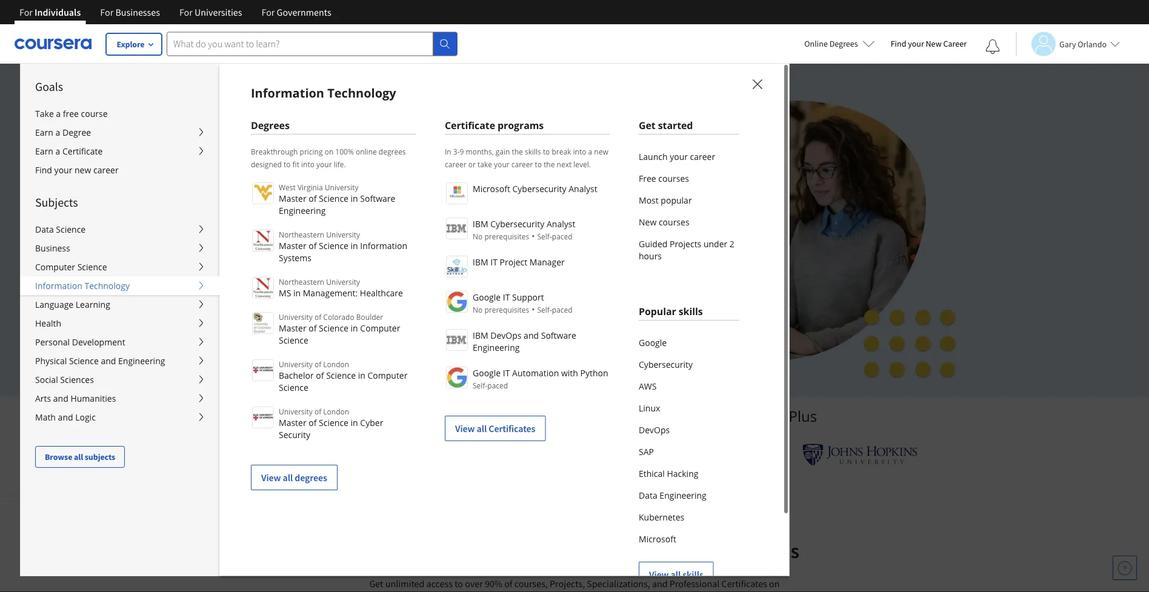 Task type: describe. For each thing, give the bounding box(es) containing it.
on inside the unlimited access to 7,000+ world-class courses, hands-on projects, and job-ready certificate programs—all included in your subscription
[[563, 170, 579, 188]]

subjects
[[35, 195, 78, 210]]

automation
[[512, 367, 559, 379]]

start 7-day free trial button
[[223, 291, 350, 320]]

invest
[[350, 538, 403, 564]]

0 vertical spatial plus
[[789, 406, 817, 426]]

computer inside the 'university of london bachelor of science in computer science'
[[368, 369, 408, 381]]

microsoft for microsoft
[[639, 533, 676, 545]]

find your new career link
[[21, 161, 219, 179]]

banner navigation
[[10, 0, 341, 24]]

science right /year
[[279, 334, 308, 346]]

class
[[432, 170, 462, 188]]

university inside the west virginia university master of science in software engineering
[[325, 182, 359, 192]]

earn for earn a degree
[[35, 127, 53, 138]]

7-
[[265, 300, 274, 312]]

explore
[[117, 39, 145, 50]]

show notifications image
[[986, 39, 1000, 54]]

2 partnername logo image from the top
[[446, 218, 468, 239]]

and down python
[[583, 406, 609, 426]]

ibm for ibm devops and software engineering
[[473, 329, 488, 341]]

personal development
[[35, 336, 125, 348]]

and inside get unlimited access to over 90% of courses, projects, specializations, and professional certificates on
[[652, 578, 668, 590]]

math
[[35, 412, 56, 423]]

prerequisites for cybersecurity
[[485, 232, 529, 242]]

designed
[[251, 159, 282, 169]]

a inside in 3-9 months, gain the skills to break into a new career or take your career to the next level.
[[588, 147, 592, 157]]

coursera plus image
[[223, 114, 408, 132]]

cybersecurity inside 'cybersecurity' link
[[639, 359, 693, 370]]

leading
[[448, 406, 498, 426]]

find your new career
[[891, 38, 967, 49]]

0 vertical spatial information
[[251, 84, 324, 101]]

analyst for microsoft cybersecurity analyst
[[569, 183, 597, 194]]

self- inside "google it automation with python self-paced"
[[473, 381, 487, 391]]

in inside northeastern university master of science in information systems
[[351, 240, 358, 251]]

engineering inside dropdown button
[[118, 355, 165, 367]]

university of illinois at urbana-champaign image
[[232, 445, 326, 465]]

northeastern for of
[[279, 229, 324, 239]]

information technology group
[[20, 0, 1149, 592]]

and left 'logic'
[[58, 412, 73, 423]]

• for analyst
[[532, 230, 535, 242]]

businesses
[[115, 6, 160, 18]]

skills inside list
[[683, 569, 703, 581]]

northeastern for in
[[279, 277, 324, 287]]

professional
[[670, 578, 720, 590]]

devops link
[[639, 419, 739, 441]]

degrees inside online degrees popup button
[[830, 38, 858, 49]]

degrees inside breakthrough pricing on 100% online degrees designed to fit into your life.
[[379, 147, 406, 157]]

certificate inside dropdown button
[[62, 145, 103, 157]]

close image
[[750, 76, 766, 92]]

cybersecurity for microsoft
[[512, 183, 566, 194]]

started
[[658, 119, 693, 132]]

paced inside "google it automation with python self-paced"
[[487, 381, 508, 391]]

view for degrees
[[261, 472, 281, 484]]

free
[[63, 108, 79, 119]]

view all certificates list
[[445, 181, 610, 441]]

engineering inside ibm devops and software engineering
[[473, 342, 520, 353]]

it for automation
[[503, 367, 510, 379]]

1 vertical spatial skills
[[679, 305, 703, 318]]

partnername logo image inside ibm devops and software engineering link
[[446, 329, 468, 351]]

science inside "university of london master of science in cyber security"
[[319, 417, 348, 428]]

• for support
[[532, 304, 535, 315]]

humanities
[[71, 393, 116, 404]]

university of london bachelor of science in computer science
[[279, 359, 408, 393]]

science down money-
[[326, 369, 356, 381]]

support
[[512, 291, 544, 303]]

gary orlando button
[[1016, 32, 1120, 56]]

orlando
[[1078, 38, 1107, 49]]

earn a degree
[[35, 127, 91, 138]]

courses, inside get unlimited access to over 90% of courses, projects, specializations, and professional certificates on
[[514, 578, 548, 590]]

manager
[[530, 256, 565, 268]]

learning
[[76, 299, 110, 310]]

degree
[[62, 127, 91, 138]]

university inside "university of london master of science in cyber security"
[[279, 406, 313, 416]]

launch your career link
[[639, 145, 739, 167]]

in inside the unlimited access to 7,000+ world-class courses, hands-on projects, and job-ready certificate programs—all included in your subscription
[[582, 191, 594, 210]]

aws link
[[639, 375, 739, 397]]

science down colorado
[[319, 322, 348, 334]]

new inside information technology menu item
[[639, 216, 657, 228]]

fit
[[292, 159, 299, 169]]

google it automation with python self-paced
[[473, 367, 608, 391]]

browse
[[45, 452, 72, 462]]

west virginia university master of science in software engineering
[[279, 182, 395, 216]]

browse all subjects
[[45, 452, 115, 462]]

science down bachelor
[[279, 382, 308, 393]]

your inside explore menu element
[[54, 164, 72, 176]]

physical
[[35, 355, 67, 367]]

project
[[500, 256, 527, 268]]

devops inside view all skills list
[[639, 424, 670, 435]]

a for certificate
[[55, 145, 60, 157]]

get unlimited access to over 90% of courses, projects, specializations, and professional certificates on
[[369, 578, 780, 592]]

learn from 275+ leading universities and companies with coursera plus
[[332, 406, 817, 426]]

language learning button
[[21, 295, 219, 314]]

unlimited access to 7,000+ world-class courses, hands-on projects, and job-ready certificate programs—all included in your subscription
[[223, 170, 594, 231]]

math and logic
[[35, 412, 96, 423]]

social sciences button
[[21, 370, 219, 389]]

career up free courses link
[[690, 151, 715, 162]]

science inside northeastern university master of science in information systems
[[319, 240, 348, 251]]

technology inside information technology menu item
[[327, 84, 396, 101]]

west virginia university logo image
[[252, 182, 274, 204]]

certificates inside list
[[489, 422, 535, 435]]

cybersecurity for ibm
[[490, 218, 544, 229]]

boulder
[[356, 312, 383, 322]]

science inside "dropdown button"
[[77, 261, 107, 273]]

software inside ibm devops and software engineering
[[541, 329, 576, 341]]

skills inside in 3-9 months, gain the skills to break into a new career or take your career to the next level.
[[525, 147, 541, 157]]

google for google
[[639, 337, 667, 348]]

in inside university of colorado boulder master of science in computer science
[[351, 322, 358, 334]]

anytime
[[303, 272, 339, 283]]

career inside explore menu element
[[93, 164, 119, 176]]

ibm for ibm cybersecurity analyst no prerequisites • self-paced
[[473, 218, 488, 229]]

cybersecurity link
[[639, 353, 739, 375]]

a for free
[[56, 108, 61, 119]]

for for businesses
[[100, 6, 113, 18]]

next
[[557, 159, 572, 169]]

kubernetes link
[[639, 506, 739, 528]]

invest in your professional goals with coursera plus
[[350, 538, 800, 564]]

paced for analyst
[[552, 232, 573, 242]]

university inside the 'university of london bachelor of science in computer science'
[[279, 359, 313, 369]]

partnername logo image inside ibm it project manager link
[[446, 256, 468, 278]]

hours
[[639, 250, 662, 262]]

find for find your new career
[[35, 164, 52, 176]]

certificate
[[370, 191, 431, 210]]

partnername logo image inside microsoft cybersecurity analyst link
[[446, 182, 468, 204]]

professional
[[472, 538, 581, 564]]

start 7-day free trial
[[242, 300, 330, 312]]

/year
[[254, 328, 276, 340]]

healthcare
[[360, 287, 403, 299]]

with up view all skills
[[635, 538, 675, 564]]

data science
[[35, 224, 86, 235]]

1 vertical spatial coursera
[[679, 538, 758, 564]]

your left career
[[908, 38, 924, 49]]

2 vertical spatial view
[[649, 569, 669, 581]]

1 vertical spatial plus
[[762, 538, 800, 564]]

security
[[279, 429, 310, 440]]

view all degrees list
[[251, 181, 416, 490]]

microsoft for microsoft cybersecurity analyst
[[473, 183, 510, 194]]

sciences
[[60, 374, 94, 385]]

and inside the unlimited access to 7,000+ world-class courses, hands-on projects, and job-ready certificate programs—all included in your subscription
[[280, 191, 303, 210]]

university of london logo image for master of science in cyber security
[[252, 407, 274, 429]]

level.
[[574, 159, 591, 169]]

sap link
[[639, 441, 739, 462]]

cyber
[[360, 417, 383, 428]]

google for google it automation with python self-paced
[[473, 367, 501, 379]]

access inside the unlimited access to 7,000+ world-class courses, hands-on projects, and job-ready certificate programs—all included in your subscription
[[287, 170, 328, 188]]

popular
[[639, 305, 676, 318]]

and down development
[[101, 355, 116, 367]]

sap
[[639, 446, 654, 457]]

goals
[[585, 538, 631, 564]]

get for get started
[[639, 119, 656, 132]]

colorado
[[323, 312, 354, 322]]

to inside breakthrough pricing on 100% online degrees designed to fit into your life.
[[284, 159, 291, 169]]

london for master
[[323, 406, 349, 416]]

of inside get unlimited access to over 90% of courses, projects, specializations, and professional certificates on
[[504, 578, 512, 590]]

career up hands-
[[511, 159, 533, 169]]

of inside the west virginia university master of science in software engineering
[[309, 192, 317, 204]]

information inside northeastern university master of science in information systems
[[360, 240, 407, 251]]

all for certificates
[[477, 422, 487, 435]]

linux link
[[639, 397, 739, 419]]

arts
[[35, 393, 51, 404]]

free inside button
[[291, 300, 309, 312]]

devops inside ibm devops and software engineering
[[490, 329, 522, 341]]

data for data engineering
[[639, 489, 657, 501]]

view all skills
[[649, 569, 703, 581]]

projects,
[[223, 191, 276, 210]]

ethical
[[639, 468, 665, 479]]

data engineering
[[639, 489, 707, 501]]

courses, inside the unlimited access to 7,000+ world-class courses, hands-on projects, and job-ready certificate programs—all included in your subscription
[[465, 170, 517, 188]]

engineering inside the west virginia university master of science in software engineering
[[279, 205, 326, 216]]

python
[[580, 367, 608, 379]]

for universities
[[179, 6, 242, 18]]

university of colorado boulder logo image
[[252, 312, 274, 334]]

14-
[[300, 328, 312, 340]]

self- for support
[[537, 305, 552, 315]]

for for governments
[[262, 6, 275, 18]]

online
[[804, 38, 828, 49]]

with down aws link
[[690, 406, 719, 426]]

ibm for ibm it project manager
[[473, 256, 488, 268]]

arts and humanities
[[35, 393, 116, 404]]

master inside university of colorado boulder master of science in computer science
[[279, 322, 306, 334]]

individuals
[[35, 6, 81, 18]]

information technology inside dropdown button
[[35, 280, 130, 292]]

google link
[[639, 332, 739, 353]]

new inside explore menu element
[[75, 164, 91, 176]]

science inside dropdown button
[[69, 355, 99, 367]]

in up unlimited
[[407, 538, 424, 564]]

in inside the west virginia university master of science in software engineering
[[351, 192, 358, 204]]

guided projects under 2 hours
[[639, 238, 735, 262]]

for for universities
[[179, 6, 193, 18]]

view all skills list
[[639, 332, 739, 587]]

virginia
[[298, 182, 323, 192]]

trial
[[311, 300, 330, 312]]

new courses link
[[639, 211, 739, 233]]

in
[[445, 147, 451, 157]]

1 vertical spatial the
[[544, 159, 555, 169]]

pricing
[[300, 147, 323, 157]]

university inside northeastern university ms in management: healthcare
[[326, 277, 360, 287]]

certificate inside information technology menu item
[[445, 119, 495, 132]]



Task type: locate. For each thing, give the bounding box(es) containing it.
day
[[274, 300, 289, 312], [312, 328, 327, 340]]

programs
[[498, 119, 544, 132]]

new inside in 3-9 months, gain the skills to break into a new career or take your career to the next level.
[[594, 147, 608, 157]]

popular
[[661, 194, 692, 206]]

a down earn a degree
[[55, 145, 60, 157]]

0 horizontal spatial microsoft
[[473, 183, 510, 194]]

a
[[56, 108, 61, 119], [55, 127, 60, 138], [55, 145, 60, 157], [588, 147, 592, 157]]

northeastern university  logo image
[[252, 230, 274, 252], [252, 277, 274, 299]]

2 courses from the top
[[659, 216, 689, 228]]

1 horizontal spatial get
[[639, 119, 656, 132]]

cybersecurity up aws
[[639, 359, 693, 370]]

popular skills
[[639, 305, 703, 318]]

master inside the west virginia university master of science in software engineering
[[279, 192, 306, 204]]

information technology up language learning
[[35, 280, 130, 292]]

access inside get unlimited access to over 90% of courses, projects, specializations, and professional certificates on
[[426, 578, 453, 590]]

1 vertical spatial information
[[360, 240, 407, 251]]

1 ibm from the top
[[473, 218, 488, 229]]

degrees inside "link"
[[295, 472, 327, 484]]

ethical hacking
[[639, 468, 698, 479]]

devops down google it support no prerequisites • self-paced
[[490, 329, 522, 341]]

free inside list
[[639, 172, 656, 184]]

get
[[639, 119, 656, 132], [369, 578, 383, 590]]

2 prerequisites from the top
[[485, 305, 529, 315]]

1 vertical spatial earn
[[35, 145, 53, 157]]

kubernetes
[[639, 511, 684, 523]]

and down google it support no prerequisites • self-paced
[[524, 329, 539, 341]]

prerequisites
[[485, 232, 529, 242], [485, 305, 529, 315]]

3-
[[453, 147, 460, 157]]

0 horizontal spatial get
[[369, 578, 383, 590]]

1 horizontal spatial technology
[[327, 84, 396, 101]]

ibm it project manager
[[473, 256, 565, 268]]

2 vertical spatial on
[[769, 578, 780, 590]]

sas image
[[636, 445, 682, 465]]

self- down support on the left of the page
[[537, 305, 552, 315]]

analyst for ibm cybersecurity analyst no prerequisites • self-paced
[[547, 218, 575, 229]]

get left started
[[639, 119, 656, 132]]

in
[[582, 191, 594, 210], [351, 192, 358, 204], [351, 240, 358, 251], [293, 287, 301, 299], [351, 322, 358, 334], [358, 369, 365, 381], [351, 417, 358, 428], [407, 538, 424, 564]]

view down university of illinois at urbana-champaign image
[[261, 472, 281, 484]]

0 vertical spatial google
[[473, 291, 501, 303]]

1 vertical spatial google
[[639, 337, 667, 348]]

2 vertical spatial cybersecurity
[[639, 359, 693, 370]]

into inside in 3-9 months, gain the skills to break into a new career or take your career to the next level.
[[573, 147, 586, 157]]

degrees right the "online"
[[379, 147, 406, 157]]

your inside the unlimited access to 7,000+ world-class courses, hands-on projects, and job-ready certificate programs—all included in your subscription
[[223, 213, 251, 231]]

4 for from the left
[[262, 6, 275, 18]]

cybersecurity inside ibm cybersecurity analyst no prerequisites • self-paced
[[490, 218, 544, 229]]

language
[[35, 299, 73, 310]]

data inside 'data engineering' link
[[639, 489, 657, 501]]

self- up manager
[[537, 232, 552, 242]]

data
[[35, 224, 54, 235], [639, 489, 657, 501]]

self- up leading
[[473, 381, 487, 391]]

100%
[[335, 147, 354, 157]]

3 master from the top
[[279, 322, 306, 334]]

career
[[943, 38, 967, 49]]

0 horizontal spatial degrees
[[295, 472, 327, 484]]

all
[[477, 422, 487, 435], [74, 452, 83, 462], [283, 472, 293, 484], [671, 569, 681, 581]]

find left career
[[891, 38, 906, 49]]

2 london from the top
[[323, 406, 349, 416]]

university up "security"
[[279, 406, 313, 416]]

into up level.
[[573, 147, 586, 157]]

technology inside information technology dropdown button
[[84, 280, 130, 292]]

your down earn a certificate
[[54, 164, 72, 176]]

information technology inside menu item
[[251, 84, 396, 101]]

google inside view all skills list
[[639, 337, 667, 348]]

science inside dropdown button
[[56, 224, 86, 235]]

to left 'fit'
[[284, 159, 291, 169]]

science up anytime
[[319, 240, 348, 251]]

0 vertical spatial data
[[35, 224, 54, 235]]

courses for new courses
[[659, 216, 689, 228]]

free
[[639, 172, 656, 184], [291, 300, 309, 312]]

list
[[639, 145, 739, 267]]

1 vertical spatial new
[[639, 216, 657, 228]]

analyst down included
[[547, 218, 575, 229]]

information
[[251, 84, 324, 101], [360, 240, 407, 251], [35, 280, 82, 292]]

most popular
[[639, 194, 692, 206]]

world-
[[392, 170, 432, 188]]

months,
[[466, 147, 494, 157]]

with inside "google it automation with python self-paced"
[[561, 367, 578, 379]]

0 vertical spatial analyst
[[569, 183, 597, 194]]

a for degree
[[55, 127, 60, 138]]

for left universities
[[179, 6, 193, 18]]

0 vertical spatial cybersecurity
[[512, 183, 566, 194]]

get for get unlimited access to over 90% of courses, projects, specializations, and professional certificates on
[[369, 578, 383, 590]]

london inside "university of london master of science in cyber security"
[[323, 406, 349, 416]]

in right included
[[582, 191, 594, 210]]

to inside get unlimited access to over 90% of courses, projects, specializations, and professional certificates on
[[455, 578, 463, 590]]

breakthrough pricing on 100% online degrees designed to fit into your life.
[[251, 147, 406, 169]]

for businesses
[[100, 6, 160, 18]]

1 for from the left
[[19, 6, 33, 18]]

partnername logo image
[[446, 182, 468, 204], [446, 218, 468, 239], [446, 256, 468, 278], [446, 291, 468, 313], [446, 329, 468, 351], [446, 367, 468, 389]]

online degrees
[[804, 38, 858, 49]]

guarantee
[[384, 328, 427, 340]]

0 vertical spatial •
[[532, 230, 535, 242]]

1 horizontal spatial into
[[573, 147, 586, 157]]

university of london logo image for bachelor of science in computer science
[[252, 359, 274, 381]]

0 vertical spatial new
[[926, 38, 942, 49]]

skills down microsoft link
[[683, 569, 703, 581]]

1 vertical spatial london
[[323, 406, 349, 416]]

google for google it support no prerequisites • self-paced
[[473, 291, 501, 303]]

and up subscription
[[280, 191, 303, 210]]

and inside ibm devops and software engineering
[[524, 329, 539, 341]]

software inside the west virginia university master of science in software engineering
[[360, 192, 395, 204]]

northeastern inside northeastern university ms in management: healthcare
[[279, 277, 324, 287]]

data for data science
[[35, 224, 54, 235]]

no
[[473, 232, 483, 242], [473, 305, 483, 315]]

information technology up coursera plus image
[[251, 84, 396, 101]]

0 horizontal spatial software
[[360, 192, 395, 204]]

0 vertical spatial degrees
[[379, 147, 406, 157]]

• inside ibm cybersecurity analyst no prerequisites • self-paced
[[532, 230, 535, 242]]

view right 275+ at the bottom left of page
[[455, 422, 475, 435]]

certificates down "google it automation with python self-paced"
[[489, 422, 535, 435]]

view all certificates
[[455, 422, 535, 435]]

1 vertical spatial microsoft
[[639, 533, 676, 545]]

0 vertical spatial get
[[639, 119, 656, 132]]

science inside the west virginia university master of science in software engineering
[[319, 192, 348, 204]]

1 horizontal spatial degrees
[[379, 147, 406, 157]]

1 partnername logo image from the top
[[446, 182, 468, 204]]

no down programs—all
[[473, 232, 483, 242]]

help center image
[[1118, 561, 1132, 575]]

self- for analyst
[[537, 232, 552, 242]]

2 university of london logo image from the top
[[252, 407, 274, 429]]

0 vertical spatial on
[[325, 147, 334, 157]]

prerequisites for it
[[485, 305, 529, 315]]

1 vertical spatial into
[[301, 159, 315, 169]]

1 vertical spatial access
[[426, 578, 453, 590]]

start
[[242, 300, 263, 312]]

ibm inside ibm cybersecurity analyst no prerequisites • self-paced
[[473, 218, 488, 229]]

new left career
[[926, 38, 942, 49]]

and
[[280, 191, 303, 210], [524, 329, 539, 341], [101, 355, 116, 367], [53, 393, 68, 404], [583, 406, 609, 426], [58, 412, 73, 423], [652, 578, 668, 590]]

free up "most" on the right top of page
[[639, 172, 656, 184]]

explore menu element
[[21, 64, 219, 468]]

personal
[[35, 336, 70, 348]]

0 horizontal spatial information
[[35, 280, 82, 292]]

the
[[512, 147, 523, 157], [544, 159, 555, 169]]

1 vertical spatial analyst
[[547, 218, 575, 229]]

northeastern university  logo image for master of science in information systems
[[252, 230, 274, 252]]

all down microsoft link
[[671, 569, 681, 581]]

0 vertical spatial coursera
[[723, 406, 785, 426]]

arts and humanities button
[[21, 389, 219, 408]]

1 vertical spatial get
[[369, 578, 383, 590]]

1 vertical spatial self-
[[537, 305, 552, 315]]

1 vertical spatial it
[[503, 291, 510, 303]]

ibm devops and software engineering link
[[445, 328, 610, 353]]

1 vertical spatial day
[[312, 328, 327, 340]]

science left cyber
[[319, 417, 348, 428]]

0 horizontal spatial into
[[301, 159, 315, 169]]

all for skills
[[671, 569, 681, 581]]

on inside breakthrough pricing on 100% online degrees designed to fit into your life.
[[325, 147, 334, 157]]

no inside google it support no prerequisites • self-paced
[[473, 305, 483, 315]]

1 vertical spatial free
[[291, 300, 309, 312]]

and left professional
[[652, 578, 668, 590]]

of inside northeastern university master of science in information systems
[[309, 240, 317, 251]]

2 vertical spatial paced
[[487, 381, 508, 391]]

for left the individuals
[[19, 6, 33, 18]]

1 northeastern university  logo image from the top
[[252, 230, 274, 252]]

1 horizontal spatial day
[[312, 328, 327, 340]]

2 vertical spatial computer
[[368, 369, 408, 381]]

northeastern university  logo image for ms in management: healthcare
[[252, 277, 274, 299]]

management:
[[303, 287, 358, 299]]

What do you want to learn? text field
[[167, 32, 433, 56]]

0 horizontal spatial data
[[35, 224, 54, 235]]

2 vertical spatial google
[[473, 367, 501, 379]]

engineering down the hacking
[[660, 489, 707, 501]]

analyst down level.
[[569, 183, 597, 194]]

certificates inside get unlimited access to over 90% of courses, projects, specializations, and professional certificates on
[[722, 578, 767, 590]]

certificate
[[445, 119, 495, 132], [62, 145, 103, 157]]

skills
[[525, 147, 541, 157], [679, 305, 703, 318], [683, 569, 703, 581]]

explore button
[[106, 33, 162, 55]]

earn for earn a certificate
[[35, 145, 53, 157]]

of
[[309, 192, 317, 204], [309, 240, 317, 251], [315, 312, 321, 322], [309, 322, 317, 334], [315, 359, 321, 369], [316, 369, 324, 381], [315, 406, 321, 416], [309, 417, 317, 428], [504, 578, 512, 590]]

back
[[361, 328, 381, 340]]

certificate up "find your new career"
[[62, 145, 103, 157]]

2 vertical spatial self-
[[473, 381, 487, 391]]

1 vertical spatial courses
[[659, 216, 689, 228]]

for for individuals
[[19, 6, 33, 18]]

northeastern university ms in management: healthcare
[[279, 277, 403, 299]]

northeastern inside northeastern university master of science in information systems
[[279, 229, 324, 239]]

and inside popup button
[[53, 393, 68, 404]]

subjects
[[85, 452, 115, 462]]

new down earn a certificate
[[75, 164, 91, 176]]

1 vertical spatial on
[[563, 170, 579, 188]]

your left life. in the top of the page
[[316, 159, 332, 169]]

it inside "google it automation with python self-paced"
[[503, 367, 510, 379]]

break
[[552, 147, 571, 157]]

1 horizontal spatial devops
[[639, 424, 670, 435]]

master inside "university of london master of science in cyber security"
[[279, 417, 306, 428]]

find down earn a certificate
[[35, 164, 52, 176]]

technology up coursera plus image
[[327, 84, 396, 101]]

None search field
[[167, 32, 458, 56]]

courses,
[[465, 170, 517, 188], [514, 578, 548, 590]]

1 northeastern from the top
[[279, 229, 324, 239]]

in inside "university of london master of science in cyber security"
[[351, 417, 358, 428]]

3 ibm from the top
[[473, 329, 488, 341]]

1 horizontal spatial the
[[544, 159, 555, 169]]

google it support no prerequisites • self-paced
[[473, 291, 573, 315]]

your down gain
[[494, 159, 510, 169]]

0 vertical spatial courses,
[[465, 170, 517, 188]]

computer inside university of colorado boulder master of science in computer science
[[360, 322, 400, 334]]

hands-
[[520, 170, 563, 188]]

into for certificate programs
[[573, 147, 586, 157]]

1 horizontal spatial find
[[891, 38, 906, 49]]

a inside "link"
[[56, 108, 61, 119]]

prerequisites inside google it support no prerequisites • self-paced
[[485, 305, 529, 315]]

2 ibm from the top
[[473, 256, 488, 268]]

1 vertical spatial university of london logo image
[[252, 407, 274, 429]]

life.
[[334, 159, 346, 169]]

into for degrees
[[301, 159, 315, 169]]

view left professional
[[649, 569, 669, 581]]

degrees inside information technology menu item
[[251, 119, 290, 132]]

9
[[460, 147, 464, 157]]

in inside northeastern university ms in management: healthcare
[[293, 287, 301, 299]]

all for subjects
[[74, 452, 83, 462]]

for individuals
[[19, 6, 81, 18]]

all inside "link"
[[283, 472, 293, 484]]

self- inside ibm cybersecurity analyst no prerequisites • self-paced
[[537, 232, 552, 242]]

2 for from the left
[[100, 6, 113, 18]]

software up automation
[[541, 329, 576, 341]]

0 vertical spatial find
[[891, 38, 906, 49]]

access down 'fit'
[[287, 170, 328, 188]]

all right 275+ at the bottom left of page
[[477, 422, 487, 435]]

2 vertical spatial information
[[35, 280, 82, 292]]

ibm left project
[[473, 256, 488, 268]]

information technology menu item
[[219, 0, 1149, 592]]

2 vertical spatial ibm
[[473, 329, 488, 341]]

0 vertical spatial the
[[512, 147, 523, 157]]

it left project
[[490, 256, 498, 268]]

get inside information technology menu item
[[639, 119, 656, 132]]

coursera image
[[15, 34, 92, 53]]

2 no from the top
[[473, 305, 483, 315]]

list containing launch your career
[[639, 145, 739, 267]]

analyst inside ibm cybersecurity analyst no prerequisites • self-paced
[[547, 218, 575, 229]]

information inside dropdown button
[[35, 280, 82, 292]]

data science button
[[21, 220, 219, 239]]

engineering inside view all skills list
[[660, 489, 707, 501]]

to down life. in the top of the page
[[331, 170, 344, 188]]

cybersecurity down microsoft cybersecurity analyst link
[[490, 218, 544, 229]]

paced for support
[[552, 305, 573, 315]]

courses for free courses
[[658, 172, 689, 184]]

0 vertical spatial earn
[[35, 127, 53, 138]]

to up hands-
[[535, 159, 542, 169]]

self- inside google it support no prerequisites • self-paced
[[537, 305, 552, 315]]

0 vertical spatial self-
[[537, 232, 552, 242]]

1 master from the top
[[279, 192, 306, 204]]

0 vertical spatial courses
[[658, 172, 689, 184]]

northeastern up ms
[[279, 277, 324, 287]]

2 • from the top
[[532, 304, 535, 315]]

6 partnername logo image from the top
[[446, 367, 468, 389]]

2
[[730, 238, 735, 249]]

master inside northeastern university master of science in information systems
[[279, 240, 306, 251]]

1 vertical spatial view
[[261, 472, 281, 484]]

your inside in 3-9 months, gain the skills to break into a new career or take your career to the next level.
[[494, 159, 510, 169]]

your inside breakthrough pricing on 100% online degrees designed to fit into your life.
[[316, 159, 332, 169]]

in up learn
[[358, 369, 365, 381]]

day inside button
[[274, 300, 289, 312]]

microsoft inside view all certificates list
[[473, 183, 510, 194]]

1 vertical spatial courses,
[[514, 578, 548, 590]]

and right arts
[[53, 393, 68, 404]]

1 no from the top
[[473, 232, 483, 242]]

1 vertical spatial computer
[[360, 322, 400, 334]]

1 horizontal spatial on
[[563, 170, 579, 188]]

0 vertical spatial into
[[573, 147, 586, 157]]

take a free course
[[35, 108, 108, 119]]

free courses
[[639, 172, 689, 184]]

to left break at the left top
[[543, 147, 550, 157]]

0 horizontal spatial day
[[274, 300, 289, 312]]

1 vertical spatial technology
[[84, 280, 130, 292]]

google up leading
[[473, 367, 501, 379]]

2 earn from the top
[[35, 145, 53, 157]]

0 vertical spatial certificate
[[445, 119, 495, 132]]

specializations,
[[587, 578, 650, 590]]

0 horizontal spatial view
[[261, 472, 281, 484]]

career down 3- on the left
[[445, 159, 466, 169]]

1 vertical spatial devops
[[639, 424, 670, 435]]

information up language
[[35, 280, 82, 292]]

2 horizontal spatial view
[[649, 569, 669, 581]]

earn down take at the top left
[[35, 127, 53, 138]]

1 horizontal spatial certificate
[[445, 119, 495, 132]]

university inside university of colorado boulder master of science in computer science
[[279, 312, 313, 322]]

online degrees button
[[795, 30, 885, 57]]

get left unlimited
[[369, 578, 383, 590]]

1 vertical spatial certificates
[[722, 578, 767, 590]]

5 partnername logo image from the top
[[446, 329, 468, 351]]

it for project
[[490, 256, 498, 268]]

1 horizontal spatial information technology
[[251, 84, 396, 101]]

$399
[[234, 328, 254, 340]]

no for google it support
[[473, 305, 483, 315]]

new right break at the left top
[[594, 147, 608, 157]]

2 northeastern from the top
[[279, 277, 324, 287]]

into inside breakthrough pricing on 100% online degrees designed to fit into your life.
[[301, 159, 315, 169]]

skills up google link
[[679, 305, 703, 318]]

0 vertical spatial university of london logo image
[[252, 359, 274, 381]]

0 vertical spatial northeastern university  logo image
[[252, 230, 274, 252]]

cybersecurity inside microsoft cybersecurity analyst link
[[512, 183, 566, 194]]

1 vertical spatial no
[[473, 305, 483, 315]]

0 horizontal spatial degrees
[[251, 119, 290, 132]]

2 horizontal spatial on
[[769, 578, 780, 590]]

google left support on the left of the page
[[473, 291, 501, 303]]

in left cyber
[[351, 417, 358, 428]]

engineering up social sciences popup button
[[118, 355, 165, 367]]

1 vertical spatial cybersecurity
[[490, 218, 544, 229]]

gary
[[1059, 38, 1076, 49]]

view for certificate programs
[[455, 422, 475, 435]]

data inside data science dropdown button
[[35, 224, 54, 235]]

science down virginia on the top
[[319, 192, 348, 204]]

• inside google it support no prerequisites • self-paced
[[532, 304, 535, 315]]

find for find your new career
[[891, 38, 906, 49]]

0 horizontal spatial technology
[[84, 280, 130, 292]]

johns hopkins university image
[[802, 444, 918, 466]]

earn down earn a degree
[[35, 145, 53, 157]]

in down 7,000+
[[351, 192, 358, 204]]

0 vertical spatial paced
[[552, 232, 573, 242]]

computer inside "dropdown button"
[[35, 261, 75, 273]]

all inside button
[[74, 452, 83, 462]]

0 vertical spatial technology
[[327, 84, 396, 101]]

into right 'fit'
[[301, 159, 315, 169]]

all for degrees
[[283, 472, 293, 484]]

2 horizontal spatial information
[[360, 240, 407, 251]]

2 vertical spatial it
[[503, 367, 510, 379]]

2 master from the top
[[279, 240, 306, 251]]

most
[[639, 194, 659, 206]]

linux
[[639, 402, 660, 414]]

0 vertical spatial devops
[[490, 329, 522, 341]]

1 vertical spatial data
[[639, 489, 657, 501]]

included
[[526, 191, 579, 210]]

computer up from
[[368, 369, 408, 381]]

no for ibm cybersecurity analyst
[[473, 232, 483, 242]]

0 vertical spatial software
[[360, 192, 395, 204]]

0 vertical spatial free
[[639, 172, 656, 184]]

access left over
[[426, 578, 453, 590]]

a left free
[[56, 108, 61, 119]]

access
[[287, 170, 328, 188], [426, 578, 453, 590]]

computer science button
[[21, 258, 219, 276]]

guided
[[639, 238, 668, 249]]

4 master from the top
[[279, 417, 306, 428]]

4 partnername logo image from the top
[[446, 291, 468, 313]]

1 vertical spatial degrees
[[295, 472, 327, 484]]

university of london logo image
[[252, 359, 274, 381], [252, 407, 274, 429]]

1 london from the top
[[323, 359, 349, 369]]

0 horizontal spatial certificate
[[62, 145, 103, 157]]

devops down the linux
[[639, 424, 670, 435]]

technology
[[327, 84, 396, 101], [84, 280, 130, 292]]

master up 'systems'
[[279, 240, 306, 251]]

it for support
[[503, 291, 510, 303]]

your down projects,
[[223, 213, 251, 231]]

science
[[319, 192, 348, 204], [56, 224, 86, 235], [319, 240, 348, 251], [77, 261, 107, 273], [319, 322, 348, 334], [279, 334, 308, 346], [69, 355, 99, 367], [326, 369, 356, 381], [279, 382, 308, 393], [319, 417, 348, 428]]

all down university of illinois at urbana-champaign image
[[283, 472, 293, 484]]

1 vertical spatial •
[[532, 304, 535, 315]]

your up free courses link
[[670, 151, 688, 162]]

1 prerequisites from the top
[[485, 232, 529, 242]]

northeastern university  logo image up 7-
[[252, 277, 274, 299]]

for
[[19, 6, 33, 18], [100, 6, 113, 18], [179, 6, 193, 18], [262, 6, 275, 18]]

analyst
[[569, 183, 597, 194], [547, 218, 575, 229]]

london for bachelor
[[323, 359, 349, 369]]

1 earn from the top
[[35, 127, 53, 138]]

with left python
[[561, 367, 578, 379]]

cancel
[[274, 272, 301, 283]]

master down start 7-day free trial
[[279, 322, 306, 334]]

earn a degree button
[[21, 123, 219, 142]]

new down "most" on the right top of page
[[639, 216, 657, 228]]

prerequisites down support on the left of the page
[[485, 305, 529, 315]]

1 vertical spatial find
[[35, 164, 52, 176]]

3 partnername logo image from the top
[[446, 256, 468, 278]]

courses down the popular
[[659, 216, 689, 228]]

earn a certificate button
[[21, 142, 219, 161]]

plus
[[789, 406, 817, 426], [762, 538, 800, 564]]

devops
[[490, 329, 522, 341], [639, 424, 670, 435]]

university inside northeastern university master of science in information systems
[[326, 229, 360, 239]]

engineering up automation
[[473, 342, 520, 353]]

london inside the 'university of london bachelor of science in computer science'
[[323, 359, 349, 369]]

paced inside google it support no prerequisites • self-paced
[[552, 305, 573, 315]]

• up manager
[[532, 230, 535, 242]]

your
[[908, 38, 924, 49], [670, 151, 688, 162], [316, 159, 332, 169], [494, 159, 510, 169], [54, 164, 72, 176], [223, 213, 251, 231], [428, 538, 468, 564]]

bachelor
[[279, 369, 314, 381]]

1 vertical spatial northeastern university  logo image
[[252, 277, 274, 299]]

master down west
[[279, 192, 306, 204]]

1 vertical spatial new
[[75, 164, 91, 176]]

0 vertical spatial computer
[[35, 261, 75, 273]]

courses, down professional
[[514, 578, 548, 590]]

view inside "link"
[[261, 472, 281, 484]]

under
[[704, 238, 727, 249]]

paced inside ibm cybersecurity analyst no prerequisites • self-paced
[[552, 232, 573, 242]]

1 horizontal spatial new
[[594, 147, 608, 157]]

science up business
[[56, 224, 86, 235]]

health button
[[21, 314, 219, 333]]

1 courses from the top
[[658, 172, 689, 184]]

with left 14-
[[278, 328, 297, 340]]

all right browse
[[74, 452, 83, 462]]

to inside the unlimited access to 7,000+ world-class courses, hands-on projects, and job-ready certificate programs—all included in your subscription
[[331, 170, 344, 188]]

courses up the popular
[[658, 172, 689, 184]]

in inside the 'university of london bachelor of science in computer science'
[[358, 369, 365, 381]]

a left degree
[[55, 127, 60, 138]]

1 university of london logo image from the top
[[252, 359, 274, 381]]

2 northeastern university  logo image from the top
[[252, 277, 274, 299]]

0 horizontal spatial access
[[287, 170, 328, 188]]

on inside get unlimited access to over 90% of courses, projects, specializations, and professional certificates on
[[769, 578, 780, 590]]

your up over
[[428, 538, 468, 564]]

ibm down google it support no prerequisites • self-paced
[[473, 329, 488, 341]]

1 • from the top
[[532, 230, 535, 242]]

google inside "google it automation with python self-paced"
[[473, 367, 501, 379]]

90%
[[485, 578, 502, 590]]

master up "security"
[[279, 417, 306, 428]]

3 for from the left
[[179, 6, 193, 18]]

0 vertical spatial no
[[473, 232, 483, 242]]



Task type: vqa. For each thing, say whether or not it's contained in the screenshot.
Technical
no



